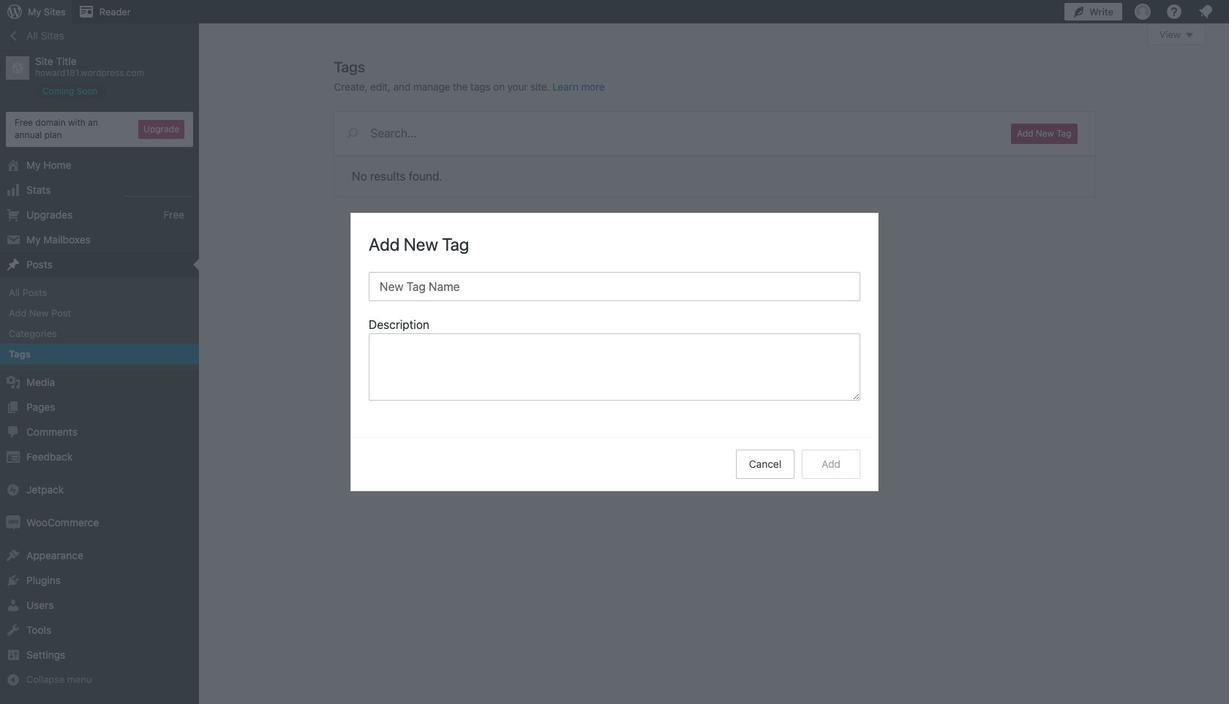 Task type: vqa. For each thing, say whether or not it's contained in the screenshot.
closed icon
yes



Task type: describe. For each thing, give the bounding box(es) containing it.
highest hourly views 0 image
[[124, 187, 193, 197]]

help image
[[1166, 3, 1183, 20]]

img image
[[6, 516, 20, 531]]

manage your notifications image
[[1197, 3, 1215, 20]]

closed image
[[1186, 33, 1194, 38]]



Task type: locate. For each thing, give the bounding box(es) containing it.
None search field
[[334, 112, 994, 154]]

New Tag Name text field
[[369, 272, 861, 302]]

dialog
[[351, 214, 878, 491]]

update your profile, personal settings, and more image
[[1134, 3, 1152, 20]]

None text field
[[369, 334, 861, 401]]

main content
[[334, 23, 1206, 197]]

group
[[369, 316, 861, 405]]



